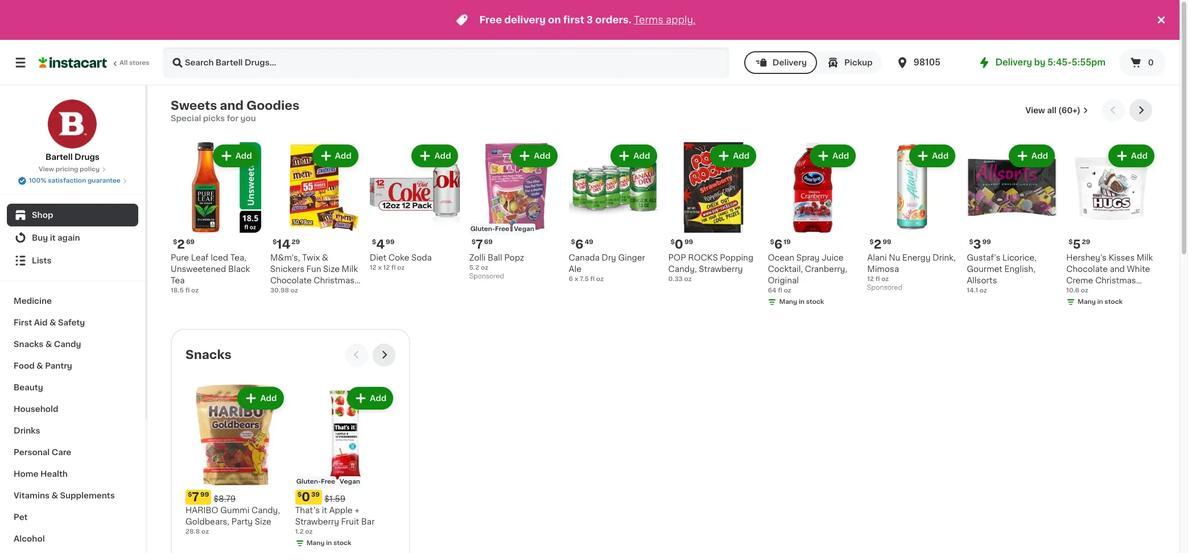 Task type: locate. For each thing, give the bounding box(es) containing it.
it
[[50, 234, 56, 242], [322, 506, 327, 514]]

view for view all (60+)
[[1026, 106, 1046, 114]]

strawberry down that's on the bottom of the page
[[295, 518, 339, 526]]

1 horizontal spatial x
[[575, 276, 579, 282]]

many in stock down original
[[780, 299, 824, 305]]

3 up the gustaf's
[[974, 238, 982, 250]]

fl right 7.5
[[591, 276, 595, 282]]

gluten-free vegan inside item carousel region
[[471, 226, 534, 232]]

gluten- up 39
[[296, 479, 321, 485]]

add button for ocean spray juice cocktail, cranberry, original
[[811, 146, 855, 166]]

1 2 from the left
[[177, 238, 185, 250]]

sponsored badge image
[[469, 273, 504, 280], [868, 285, 902, 291]]

vitamins
[[14, 492, 50, 500]]

christmas inside m&m's, twix & snickers fun size milk chocolate christmas candy assortment bulk candy
[[314, 277, 355, 285]]

limited time offer region
[[0, 0, 1155, 40]]

1 vertical spatial snacks
[[186, 349, 232, 361]]

12 inside alani nu energy drink, mimosa 12 fl oz
[[868, 276, 874, 282]]

white
[[1127, 265, 1151, 273]]

many down original
[[780, 299, 798, 305]]

1 horizontal spatial 69
[[484, 239, 493, 245]]

0 horizontal spatial 0
[[302, 491, 310, 503]]

it inside the that's it apple + strawberry fruit bar 1.2 oz
[[322, 506, 327, 514]]

$ inside the $ 6 19
[[770, 239, 775, 245]]

size inside m&m's, twix & snickers fun size milk chocolate christmas candy assortment bulk candy
[[323, 265, 340, 273]]

$ inside $ 0 99
[[671, 239, 675, 245]]

1 horizontal spatial and
[[1110, 265, 1125, 273]]

and up for
[[220, 100, 244, 112]]

1 vertical spatial and
[[1110, 265, 1125, 273]]

$ up hershey's
[[1069, 239, 1073, 245]]

1 vertical spatial gluten-
[[296, 479, 321, 485]]

add button for that's it apple + strawberry fruit bar
[[348, 388, 392, 409]]

add button for gustaf's licorice, gourmet english, allsorts
[[1010, 146, 1054, 166]]

$ left 49 at top left
[[571, 239, 575, 245]]

6 left 49 at top left
[[575, 238, 584, 250]]

0 vertical spatial candy,
[[669, 265, 697, 273]]

2 vertical spatial 0
[[302, 491, 310, 503]]

milk up white
[[1137, 254, 1153, 262]]

fruit
[[341, 518, 359, 526]]

$ up the zolli
[[472, 239, 476, 245]]

0 vertical spatial size
[[323, 265, 340, 273]]

zolli
[[469, 254, 486, 262]]

and down kisses
[[1110, 265, 1125, 273]]

$ up m&m's,
[[273, 239, 277, 245]]

fl down coke
[[392, 265, 396, 271]]

fl inside 'pure leaf iced tea, unsweetened black tea 18.5 fl oz'
[[185, 287, 190, 294]]

1 horizontal spatial stock
[[806, 299, 824, 305]]

0 vertical spatial 3
[[587, 15, 593, 24]]

69
[[186, 239, 195, 245], [484, 239, 493, 245]]

99 right 4
[[386, 239, 395, 245]]

oz down coke
[[397, 265, 405, 271]]

1 horizontal spatial many in stock
[[780, 299, 824, 305]]

0 horizontal spatial size
[[255, 518, 271, 526]]

6 for ocean spray juice cocktail, cranberry, original
[[775, 238, 783, 250]]

x inside canada dry ginger ale 6 x 7.5 fl oz
[[575, 276, 579, 282]]

2 horizontal spatial stock
[[1105, 299, 1123, 305]]

vegan inside item carousel region
[[514, 226, 534, 232]]

oz inside pop rocks popping candy, strawberry 0.33 oz
[[685, 276, 692, 282]]

$ for $ 7 69
[[472, 239, 476, 245]]

vegan for that's it apple + strawberry fruit bar
[[340, 479, 360, 485]]

strawberry inside pop rocks popping candy, strawberry 0.33 oz
[[699, 265, 743, 273]]

oz down creme
[[1081, 287, 1089, 294]]

in for 5
[[1098, 299, 1104, 305]]

1 vertical spatial view
[[39, 166, 54, 172]]

product group
[[171, 142, 261, 295], [270, 142, 361, 307], [370, 142, 460, 273], [469, 142, 560, 283], [569, 142, 659, 284], [669, 142, 759, 284], [768, 142, 859, 309], [868, 142, 958, 294], [967, 142, 1058, 295], [1067, 142, 1157, 309], [186, 385, 286, 537], [295, 385, 396, 550]]

1 horizontal spatial christmas
[[1096, 277, 1137, 285]]

3 right first
[[587, 15, 593, 24]]

many in stock down the that's it apple + strawberry fruit bar 1.2 oz
[[307, 540, 352, 546]]

$ up pop in the top right of the page
[[671, 239, 675, 245]]

many inside the product group
[[1078, 299, 1096, 305]]

gluten-free vegan up $ 7 69 on the top
[[471, 226, 534, 232]]

0 horizontal spatial it
[[50, 234, 56, 242]]

pricing
[[56, 166, 78, 172]]

candy, inside 'haribo gummi candy, goldbears, party size 28.8 oz'
[[252, 506, 280, 514]]

x left 7.5
[[575, 276, 579, 282]]

$ 2 69
[[173, 238, 195, 250]]

$ for $ 2 99
[[870, 239, 874, 245]]

view
[[1026, 106, 1046, 114], [39, 166, 54, 172]]

pantry
[[45, 362, 72, 370]]

0 vertical spatial snacks
[[14, 340, 43, 348]]

sponsored badge image down mimosa on the top
[[868, 285, 902, 291]]

gluten- up $ 7 69 on the top
[[471, 226, 495, 232]]

m&m's, twix & snickers fun size milk chocolate christmas candy assortment bulk candy
[[270, 254, 358, 307]]

& inside "link"
[[51, 492, 58, 500]]

1 29 from the left
[[292, 239, 300, 245]]

size inside 'haribo gummi candy, goldbears, party size 28.8 oz'
[[255, 518, 271, 526]]

oz inside "gustaf's licorice, gourmet english, allsorts 14.1 oz"
[[980, 287, 987, 294]]

chocolate down hershey's
[[1067, 265, 1108, 273]]

view all (60+) button
[[1021, 99, 1094, 122]]

sweets
[[171, 100, 217, 112]]

98105 button
[[896, 47, 964, 79]]

1 horizontal spatial 12
[[383, 265, 390, 271]]

2
[[177, 238, 185, 250], [874, 238, 882, 250]]

oz right 1.2
[[305, 529, 313, 535]]

$ 0 99
[[671, 238, 693, 250]]

by
[[1035, 58, 1046, 67]]

sponsored badge image down 5.2
[[469, 273, 504, 280]]

fl inside ocean spray juice cocktail, cranberry, original 64 fl oz
[[778, 287, 783, 294]]

10.6
[[1067, 287, 1080, 294]]

many down the that's it apple + strawberry fruit bar 1.2 oz
[[307, 540, 325, 546]]

1 horizontal spatial 3
[[974, 238, 982, 250]]

$ inside "$ 7 99"
[[188, 492, 192, 498]]

0 horizontal spatial and
[[220, 100, 244, 112]]

2 29 from the left
[[1082, 239, 1091, 245]]

99 up pop in the top right of the page
[[685, 239, 693, 245]]

1 vertical spatial 7
[[192, 491, 199, 503]]

view for view pricing policy
[[39, 166, 54, 172]]

vegan for zolli ball popz
[[514, 226, 534, 232]]

1 69 from the left
[[186, 239, 195, 245]]

add button for hershey's kisses milk chocolate and white creme christmas candy
[[1110, 146, 1154, 166]]

0 horizontal spatial gluten-free vegan
[[296, 479, 360, 485]]

&
[[322, 254, 329, 262], [49, 319, 56, 327], [45, 340, 52, 348], [36, 362, 43, 370], [51, 492, 58, 500]]

99 for 3
[[983, 239, 992, 245]]

coke
[[389, 254, 410, 262]]

vitamins & supplements
[[14, 492, 115, 500]]

add for pop rocks popping candy, strawberry
[[733, 152, 750, 160]]

oz down goldbears,
[[202, 529, 209, 535]]

chocolate inside m&m's, twix & snickers fun size milk chocolate christmas candy assortment bulk candy
[[270, 277, 312, 285]]

stock down hershey's kisses milk chocolate and white creme christmas candy
[[1105, 299, 1123, 305]]

in inside the product group
[[1098, 299, 1104, 305]]

chocolate inside hershey's kisses milk chocolate and white creme christmas candy
[[1067, 265, 1108, 273]]

in for 6
[[799, 299, 805, 305]]

0 vertical spatial chocolate
[[1067, 265, 1108, 273]]

6 left 19
[[775, 238, 783, 250]]

0 horizontal spatial strawberry
[[295, 518, 339, 526]]

add for that's it apple + strawberry fruit bar
[[370, 394, 387, 402]]

$ for $ 6 49
[[571, 239, 575, 245]]

in down the that's it apple + strawberry fruit bar 1.2 oz
[[326, 540, 332, 546]]

first aid & safety
[[14, 319, 85, 327]]

view inside popup button
[[1026, 106, 1046, 114]]

1 vertical spatial free
[[495, 226, 510, 232]]

many down the 10.6 oz
[[1078, 299, 1096, 305]]

& down first aid & safety on the left bottom of the page
[[45, 340, 52, 348]]

2 christmas from the left
[[1096, 277, 1137, 285]]

delivery
[[996, 58, 1033, 67], [773, 59, 807, 67]]

fl right 64
[[778, 287, 783, 294]]

1 horizontal spatial vegan
[[514, 226, 534, 232]]

1 horizontal spatial many
[[780, 299, 798, 305]]

candy down safety at the left of page
[[54, 340, 81, 348]]

30.98 oz
[[270, 287, 298, 294]]

strawberry down popping
[[699, 265, 743, 273]]

99 up the gustaf's
[[983, 239, 992, 245]]

free left delivery
[[480, 15, 502, 24]]

that's it apple + strawberry fruit bar 1.2 oz
[[295, 506, 375, 535]]

0 horizontal spatial 3
[[587, 15, 593, 24]]

free up "ball"
[[495, 226, 510, 232]]

in down original
[[799, 299, 805, 305]]

bartell drugs logo image
[[48, 99, 98, 149]]

1 vertical spatial 3
[[974, 238, 982, 250]]

oz down mimosa on the top
[[882, 276, 889, 282]]

snacks for snacks & candy
[[14, 340, 43, 348]]

product group containing 4
[[370, 142, 460, 273]]

99 inside $ 4 99
[[386, 239, 395, 245]]

1 vertical spatial milk
[[342, 265, 358, 273]]

oz down original
[[784, 287, 792, 294]]

bartell drugs
[[46, 153, 100, 161]]

1 horizontal spatial sponsored badge image
[[868, 285, 902, 291]]

5:55pm
[[1072, 58, 1106, 67]]

69 up leaf
[[186, 239, 195, 245]]

6 down ale
[[569, 276, 573, 282]]

99 up 'nu'
[[883, 239, 892, 245]]

& down health
[[51, 492, 58, 500]]

many for 5
[[1078, 299, 1096, 305]]

gummi
[[220, 506, 250, 514]]

0 horizontal spatial 2
[[177, 238, 185, 250]]

7 up haribo
[[192, 491, 199, 503]]

pickup
[[845, 59, 873, 67]]

$ inside $ 0 39
[[298, 492, 302, 498]]

it down $1.59 on the left bottom of page
[[322, 506, 327, 514]]

$ up haribo
[[188, 492, 192, 498]]

product group containing 5
[[1067, 142, 1157, 309]]

$ up the gustaf's
[[970, 239, 974, 245]]

5:45-
[[1048, 58, 1072, 67]]

1 christmas from the left
[[314, 277, 355, 285]]

1 horizontal spatial 7
[[476, 238, 483, 250]]

oz right 0.33 at the right
[[685, 276, 692, 282]]

gluten- for zolli ball popz
[[471, 226, 495, 232]]

candy down creme
[[1067, 288, 1093, 296]]

candy inside hershey's kisses milk chocolate and white creme christmas candy
[[1067, 288, 1093, 296]]

vegan up $0.39 original price: $1.59 element
[[340, 479, 360, 485]]

1 vertical spatial candy,
[[252, 506, 280, 514]]

29 right 14
[[292, 239, 300, 245]]

1 vertical spatial size
[[255, 518, 271, 526]]

69 inside $ 7 69
[[484, 239, 493, 245]]

0 horizontal spatial 29
[[292, 239, 300, 245]]

$ inside $ 14 29
[[273, 239, 277, 245]]

99
[[386, 239, 395, 245], [685, 239, 693, 245], [883, 239, 892, 245], [983, 239, 992, 245], [200, 492, 209, 498]]

1 horizontal spatial view
[[1026, 106, 1046, 114]]

stock for 5
[[1105, 299, 1123, 305]]

candy up bulk
[[270, 288, 297, 296]]

+
[[355, 506, 360, 514]]

oz inside alani nu energy drink, mimosa 12 fl oz
[[882, 276, 889, 282]]

6 for canada dry ginger ale
[[575, 238, 584, 250]]

oz inside 'haribo gummi candy, goldbears, party size 28.8 oz'
[[202, 529, 209, 535]]

stock inside the product group
[[1105, 299, 1123, 305]]

0 vertical spatial strawberry
[[699, 265, 743, 273]]

vegan up 'popz'
[[514, 226, 534, 232]]

2 up alani
[[874, 238, 882, 250]]

oz right 5.2
[[481, 265, 489, 271]]

milk up assortment
[[342, 265, 358, 273]]

0 vertical spatial sponsored badge image
[[469, 273, 504, 280]]

0 horizontal spatial gluten-
[[296, 479, 321, 485]]

2 horizontal spatial many in stock
[[1078, 299, 1123, 305]]

bulk
[[270, 299, 288, 307]]

$
[[173, 239, 177, 245], [372, 239, 376, 245], [671, 239, 675, 245], [870, 239, 874, 245], [273, 239, 277, 245], [472, 239, 476, 245], [571, 239, 575, 245], [770, 239, 775, 245], [970, 239, 974, 245], [1069, 239, 1073, 245], [188, 492, 192, 498], [298, 492, 302, 498]]

christmas up assortment
[[314, 277, 355, 285]]

x down diet
[[378, 265, 382, 271]]

$ inside $ 5 29
[[1069, 239, 1073, 245]]

$ inside the $ 2 69
[[173, 239, 177, 245]]

oz right 18.5
[[191, 287, 199, 294]]

6 inside canada dry ginger ale 6 x 7.5 fl oz
[[569, 276, 573, 282]]

0 horizontal spatial view
[[39, 166, 54, 172]]

69 up "ball"
[[484, 239, 493, 245]]

fl down mimosa on the top
[[876, 276, 880, 282]]

many in stock down the 10.6 oz
[[1078, 299, 1123, 305]]

add button for pop rocks popping candy, strawberry
[[712, 146, 756, 166]]

stock
[[806, 299, 824, 305], [1105, 299, 1123, 305], [334, 540, 352, 546]]

2 horizontal spatial many
[[1078, 299, 1096, 305]]

1 horizontal spatial 29
[[1082, 239, 1091, 245]]

orders.
[[595, 15, 632, 24]]

oz inside zolli ball popz 5.2 oz
[[481, 265, 489, 271]]

gluten- inside item carousel region
[[471, 226, 495, 232]]

bartell drugs link
[[46, 99, 100, 163]]

fl right 18.5
[[185, 287, 190, 294]]

29 right '5'
[[1082, 239, 1091, 245]]

size right fun
[[323, 265, 340, 273]]

supplements
[[60, 492, 115, 500]]

2 69 from the left
[[484, 239, 493, 245]]

0 vertical spatial x
[[378, 265, 382, 271]]

add for pure leaf iced tea, unsweetened black tea
[[235, 152, 252, 160]]

$ inside $ 4 99
[[372, 239, 376, 245]]

size right party
[[255, 518, 271, 526]]

0 horizontal spatial x
[[378, 265, 382, 271]]

1 horizontal spatial gluten-
[[471, 226, 495, 232]]

christmas down kisses
[[1096, 277, 1137, 285]]

1 horizontal spatial strawberry
[[699, 265, 743, 273]]

size for party
[[255, 518, 271, 526]]

1 horizontal spatial delivery
[[996, 58, 1033, 67]]

0 vertical spatial it
[[50, 234, 56, 242]]

1 horizontal spatial candy,
[[669, 265, 697, 273]]

99 inside $ 0 99
[[685, 239, 693, 245]]

1 horizontal spatial 2
[[874, 238, 882, 250]]

iced
[[211, 254, 228, 262]]

0 horizontal spatial stock
[[334, 540, 352, 546]]

add for diet coke soda
[[435, 152, 451, 160]]

99 for 7
[[200, 492, 209, 498]]

and inside hershey's kisses milk chocolate and white creme christmas candy
[[1110, 265, 1125, 273]]

$ for $ 14 29
[[273, 239, 277, 245]]

5.2
[[469, 265, 480, 271]]

$ 6 19
[[770, 238, 791, 250]]

oz inside 'pure leaf iced tea, unsweetened black tea 18.5 fl oz'
[[191, 287, 199, 294]]

$ inside $ 3 99
[[970, 239, 974, 245]]

69 for 2
[[186, 239, 195, 245]]

12
[[370, 265, 377, 271], [383, 265, 390, 271], [868, 276, 874, 282]]

30.98
[[270, 287, 289, 294]]

99 up haribo
[[200, 492, 209, 498]]

0 horizontal spatial delivery
[[773, 59, 807, 67]]

1 horizontal spatial snacks
[[186, 349, 232, 361]]

view left all
[[1026, 106, 1046, 114]]

item carousel region
[[171, 99, 1157, 320]]

1 horizontal spatial in
[[799, 299, 805, 305]]

29 inside $ 5 29
[[1082, 239, 1091, 245]]

& right twix
[[322, 254, 329, 262]]

$ left 19
[[770, 239, 775, 245]]

$ inside $ 7 69
[[472, 239, 476, 245]]

candy, up party
[[252, 506, 280, 514]]

2 vertical spatial free
[[321, 479, 335, 485]]

2 horizontal spatial 0
[[1149, 59, 1154, 67]]

99 inside $ 3 99
[[983, 239, 992, 245]]

fl inside canada dry ginger ale 6 x 7.5 fl oz
[[591, 276, 595, 282]]

snacks & candy
[[14, 340, 81, 348]]

add button for haribo gummi candy, goldbears, party size
[[239, 388, 283, 409]]

2 2 from the left
[[874, 238, 882, 250]]

99 inside "$ 7 99"
[[200, 492, 209, 498]]

product group containing 14
[[270, 142, 361, 307]]

0 horizontal spatial christmas
[[314, 277, 355, 285]]

gluten-free vegan for zolli ball popz
[[471, 226, 534, 232]]

0 horizontal spatial snacks
[[14, 340, 43, 348]]

2 horizontal spatial 12
[[868, 276, 874, 282]]

2 horizontal spatial in
[[1098, 299, 1104, 305]]

alani
[[868, 254, 887, 262]]

stock down ocean spray juice cocktail, cranberry, original 64 fl oz
[[806, 299, 824, 305]]

on
[[548, 15, 561, 24]]

haribo
[[186, 506, 218, 514]]

0 horizontal spatial 6
[[569, 276, 573, 282]]

1 horizontal spatial milk
[[1137, 254, 1153, 262]]

add button for pure leaf iced tea, unsweetened black tea
[[214, 146, 258, 166]]

(60+)
[[1059, 106, 1081, 114]]

0 horizontal spatial 69
[[186, 239, 195, 245]]

1 vertical spatial x
[[575, 276, 579, 282]]

$ up diet
[[372, 239, 376, 245]]

candy, up 0.33 at the right
[[669, 265, 697, 273]]

unsweetened
[[171, 265, 226, 273]]

1 vertical spatial vegan
[[340, 479, 360, 485]]

0 vertical spatial vegan
[[514, 226, 534, 232]]

0 vertical spatial 0
[[1149, 59, 1154, 67]]

gluten-free vegan up 39
[[296, 479, 360, 485]]

add for canada dry ginger ale
[[634, 152, 650, 160]]

delivery inside 'button'
[[773, 59, 807, 67]]

snacks for snacks
[[186, 349, 232, 361]]

and inside sweets and goodies special picks for you
[[220, 100, 244, 112]]

candy,
[[669, 265, 697, 273], [252, 506, 280, 514]]

strawberry inside the that's it apple + strawberry fruit bar 1.2 oz
[[295, 518, 339, 526]]

1 horizontal spatial chocolate
[[1067, 265, 1108, 273]]

0 vertical spatial milk
[[1137, 254, 1153, 262]]

14.1
[[967, 287, 978, 294]]

1 vertical spatial sponsored badge image
[[868, 285, 902, 291]]

english,
[[1005, 265, 1036, 273]]

0 vertical spatial view
[[1026, 106, 1046, 114]]

picks
[[203, 114, 225, 122]]

1 vertical spatial strawberry
[[295, 518, 339, 526]]

0 horizontal spatial chocolate
[[270, 277, 312, 285]]

free up $1.59 on the left bottom of page
[[321, 479, 335, 485]]

99 inside $ 2 99
[[883, 239, 892, 245]]

pop rocks popping candy, strawberry 0.33 oz
[[669, 254, 754, 282]]

0 vertical spatial 7
[[476, 238, 483, 250]]

food & pantry
[[14, 362, 72, 370]]

oz right 7.5
[[596, 276, 604, 282]]

1 vertical spatial chocolate
[[270, 277, 312, 285]]

1 horizontal spatial size
[[323, 265, 340, 273]]

oz inside the that's it apple + strawberry fruit bar 1.2 oz
[[305, 529, 313, 535]]

0 vertical spatial and
[[220, 100, 244, 112]]

it right buy
[[50, 234, 56, 242]]

christmas
[[314, 277, 355, 285], [1096, 277, 1137, 285]]

0 horizontal spatial vegan
[[340, 479, 360, 485]]

100%
[[29, 178, 46, 184]]

64
[[768, 287, 777, 294]]

view up 100%
[[39, 166, 54, 172]]

$ 5 29
[[1069, 238, 1091, 250]]

None search field
[[163, 47, 730, 79]]

$ for $ 3 99
[[970, 239, 974, 245]]

$ inside $ 2 99
[[870, 239, 874, 245]]

$ up alani
[[870, 239, 874, 245]]

pet link
[[7, 507, 138, 528]]

69 inside the $ 2 69
[[186, 239, 195, 245]]

12 for 2
[[868, 276, 874, 282]]

0 horizontal spatial candy,
[[252, 506, 280, 514]]

1 vertical spatial gluten-free vegan
[[296, 479, 360, 485]]

oz down 'allsorts' at right
[[980, 287, 987, 294]]

oz inside diet coke soda 12 x 12 fl oz
[[397, 265, 405, 271]]

chocolate down snickers
[[270, 277, 312, 285]]

0 vertical spatial gluten-free vegan
[[471, 226, 534, 232]]

1 vertical spatial 0
[[675, 238, 684, 250]]

& right food
[[36, 362, 43, 370]]

0 horizontal spatial 7
[[192, 491, 199, 503]]

0 horizontal spatial milk
[[342, 265, 358, 273]]

0 inside item carousel region
[[675, 238, 684, 250]]

0 vertical spatial gluten-
[[471, 226, 495, 232]]

$ 7 99
[[188, 491, 209, 503]]

4
[[376, 238, 385, 250]]

0 vertical spatial free
[[480, 15, 502, 24]]

allsorts
[[967, 277, 997, 285]]

Search field
[[164, 48, 729, 77]]

$ up pure
[[173, 239, 177, 245]]

29 inside $ 14 29
[[292, 239, 300, 245]]

stock down fruit
[[334, 540, 352, 546]]

oz inside canada dry ginger ale 6 x 7.5 fl oz
[[596, 276, 604, 282]]

pickup button
[[817, 51, 882, 74]]

free
[[480, 15, 502, 24], [495, 226, 510, 232], [321, 479, 335, 485]]

0
[[1149, 59, 1154, 67], [675, 238, 684, 250], [302, 491, 310, 503]]

2 horizontal spatial 6
[[775, 238, 783, 250]]

$ inside '$ 6 49'
[[571, 239, 575, 245]]

2 for alani
[[874, 238, 882, 250]]

christmas inside hershey's kisses milk chocolate and white creme christmas candy
[[1096, 277, 1137, 285]]

0 horizontal spatial many
[[307, 540, 325, 546]]

many in stock for 6
[[780, 299, 824, 305]]

7 inside item carousel region
[[476, 238, 483, 250]]

1 horizontal spatial 0
[[675, 238, 684, 250]]

1 horizontal spatial gluten-free vegan
[[471, 226, 534, 232]]

$ left 39
[[298, 492, 302, 498]]

tea,
[[230, 254, 246, 262]]

7 up the zolli
[[476, 238, 483, 250]]

2 up pure
[[177, 238, 185, 250]]

in down hershey's kisses milk chocolate and white creme christmas candy
[[1098, 299, 1104, 305]]

1 vertical spatial it
[[322, 506, 327, 514]]

licorice,
[[1003, 254, 1037, 262]]

free inside item carousel region
[[495, 226, 510, 232]]

add for haribo gummi candy, goldbears, party size
[[260, 394, 277, 402]]

add for ocean spray juice cocktail, cranberry, original
[[833, 152, 850, 160]]

1 horizontal spatial 6
[[575, 238, 584, 250]]

$ for $ 0 99
[[671, 239, 675, 245]]

drink,
[[933, 254, 956, 262]]

0 horizontal spatial sponsored badge image
[[469, 273, 504, 280]]

view pricing policy
[[39, 166, 100, 172]]

10.6 oz
[[1067, 287, 1089, 294]]

0 horizontal spatial in
[[326, 540, 332, 546]]

add for gustaf's licorice, gourmet english, allsorts
[[1032, 152, 1049, 160]]



Task type: describe. For each thing, give the bounding box(es) containing it.
free for zolli ball popz
[[495, 226, 510, 232]]

0.33
[[669, 276, 683, 282]]

gluten- for that's it apple + strawberry fruit bar
[[296, 479, 321, 485]]

& right aid
[[49, 319, 56, 327]]

7 for $ 7 99
[[192, 491, 199, 503]]

1.2
[[295, 529, 304, 535]]

hershey's
[[1067, 254, 1107, 262]]

food & pantry link
[[7, 355, 138, 377]]

3 inside the product group
[[974, 238, 982, 250]]

$ 2 99
[[870, 238, 892, 250]]

buy it again
[[32, 234, 80, 242]]

ocean
[[768, 254, 795, 262]]

& inside m&m's, twix & snickers fun size milk chocolate christmas candy assortment bulk candy
[[322, 254, 329, 262]]

& for pantry
[[36, 362, 43, 370]]

bartell
[[46, 153, 73, 161]]

size for fun
[[323, 265, 340, 273]]

fl inside diet coke soda 12 x 12 fl oz
[[392, 265, 396, 271]]

sponsored badge image for 7
[[469, 273, 504, 280]]

ball
[[488, 254, 502, 262]]

you
[[241, 114, 256, 122]]

28.8
[[186, 529, 200, 535]]

vitamins & supplements link
[[7, 485, 138, 507]]

18.5
[[171, 287, 184, 294]]

twix
[[302, 254, 320, 262]]

safety
[[58, 319, 85, 327]]

many in stock for 5
[[1078, 299, 1123, 305]]

candy down the 30.98 oz
[[290, 299, 316, 307]]

all
[[120, 60, 128, 66]]

add for m&m's, twix & snickers fun size milk chocolate christmas candy assortment bulk candy
[[335, 152, 352, 160]]

milk inside hershey's kisses milk chocolate and white creme christmas candy
[[1137, 254, 1153, 262]]

delivery for delivery by 5:45-5:55pm
[[996, 58, 1033, 67]]

0 for $ 0 99
[[675, 238, 684, 250]]

strawberry for it
[[295, 518, 339, 526]]

original
[[768, 277, 799, 285]]

sponsored badge image for 2
[[868, 285, 902, 291]]

pop
[[669, 254, 686, 262]]

drinks
[[14, 427, 40, 435]]

canada
[[569, 254, 600, 262]]

milk inside m&m's, twix & snickers fun size milk chocolate christmas candy assortment bulk candy
[[342, 265, 358, 273]]

nu
[[889, 254, 901, 262]]

fl inside alani nu energy drink, mimosa 12 fl oz
[[876, 276, 880, 282]]

for
[[227, 114, 239, 122]]

$ for $ 2 69
[[173, 239, 177, 245]]

gustaf's
[[967, 254, 1001, 262]]

pure leaf iced tea, unsweetened black tea 18.5 fl oz
[[171, 254, 250, 294]]

& for supplements
[[51, 492, 58, 500]]

all stores
[[120, 60, 150, 66]]

free for that's it apple + strawberry fruit bar
[[321, 479, 335, 485]]

x inside diet coke soda 12 x 12 fl oz
[[378, 265, 382, 271]]

snacks link
[[186, 348, 232, 362]]

rocks
[[688, 254, 718, 262]]

$ for $ 7 99
[[188, 492, 192, 498]]

kisses
[[1109, 254, 1135, 262]]

99 for 2
[[883, 239, 892, 245]]

terms apply. link
[[634, 15, 696, 24]]

care
[[52, 449, 71, 457]]

product group containing 3
[[967, 142, 1058, 295]]

all stores link
[[39, 47, 150, 79]]

$0.39 original price: $1.59 element
[[295, 490, 396, 505]]

& for candy
[[45, 340, 52, 348]]

$7.99 original price: $8.79 element
[[186, 490, 286, 505]]

$ 0 39
[[298, 491, 320, 503]]

0 horizontal spatial 12
[[370, 265, 377, 271]]

cocktail,
[[768, 265, 803, 273]]

diet
[[370, 254, 387, 262]]

2 for pure
[[177, 238, 185, 250]]

oz inside ocean spray juice cocktail, cranberry, original 64 fl oz
[[784, 287, 792, 294]]

instacart logo image
[[39, 56, 107, 69]]

0 horizontal spatial many in stock
[[307, 540, 352, 546]]

39
[[311, 492, 320, 498]]

alani nu energy drink, mimosa 12 fl oz
[[868, 254, 956, 282]]

lists link
[[7, 249, 138, 272]]

99 for 4
[[386, 239, 395, 245]]

gourmet
[[967, 265, 1003, 273]]

health
[[40, 470, 68, 478]]

add for hershey's kisses milk chocolate and white creme christmas candy
[[1132, 152, 1148, 160]]

lists
[[32, 257, 51, 265]]

3 inside limited time offer region
[[587, 15, 593, 24]]

add button for canada dry ginger ale
[[612, 146, 656, 166]]

sweets and goodies special picks for you
[[171, 100, 300, 122]]

free delivery on first 3 orders. terms apply.
[[480, 15, 696, 24]]

fun
[[307, 265, 321, 273]]

creme
[[1067, 277, 1094, 285]]

view pricing policy link
[[39, 165, 107, 174]]

$ 3 99
[[970, 238, 992, 250]]

diet coke soda 12 x 12 fl oz
[[370, 254, 432, 271]]

gustaf's licorice, gourmet english, allsorts 14.1 oz
[[967, 254, 1037, 294]]

home health
[[14, 470, 68, 478]]

gluten-free vegan for that's it apple + strawberry fruit bar
[[296, 479, 360, 485]]

personal care link
[[7, 442, 138, 463]]

medicine
[[14, 297, 52, 305]]

29 for 14
[[292, 239, 300, 245]]

it for again
[[50, 234, 56, 242]]

strawberry for rocks
[[699, 265, 743, 273]]

service type group
[[745, 51, 882, 74]]

14
[[277, 238, 291, 250]]

0 for $ 0 39
[[302, 491, 310, 503]]

delivery by 5:45-5:55pm link
[[978, 56, 1106, 69]]

beauty link
[[7, 377, 138, 398]]

personal
[[14, 449, 50, 457]]

oz right 30.98
[[291, 287, 298, 294]]

pet
[[14, 513, 28, 521]]

dry
[[602, 254, 616, 262]]

7 for $ 7 69
[[476, 238, 483, 250]]

all
[[1048, 106, 1057, 114]]

delivery for delivery
[[773, 59, 807, 67]]

it for apple
[[322, 506, 327, 514]]

first
[[14, 319, 32, 327]]

many for 6
[[780, 299, 798, 305]]

assortment
[[299, 288, 346, 296]]

m&m's,
[[270, 254, 300, 262]]

leaf
[[191, 254, 209, 262]]

soda
[[412, 254, 432, 262]]

$8.79
[[214, 495, 236, 503]]

0 button
[[1120, 49, 1166, 76]]

household
[[14, 405, 58, 413]]

free inside limited time offer region
[[480, 15, 502, 24]]

zolli ball popz 5.2 oz
[[469, 254, 524, 271]]

$ 6 49
[[571, 238, 594, 250]]

0 inside button
[[1149, 59, 1154, 67]]

apple
[[329, 506, 353, 514]]

pure
[[171, 254, 189, 262]]

99 for 0
[[685, 239, 693, 245]]

69 for 7
[[484, 239, 493, 245]]

add button for m&m's, twix & snickers fun size milk chocolate christmas candy assortment bulk candy
[[313, 146, 357, 166]]

candy, inside pop rocks popping candy, strawberry 0.33 oz
[[669, 265, 697, 273]]

12 for 4
[[383, 265, 390, 271]]

100% satisfaction guarantee
[[29, 178, 121, 184]]

$ for $ 4 99
[[372, 239, 376, 245]]

add button for diet coke soda
[[413, 146, 457, 166]]

$ for $ 5 29
[[1069, 239, 1073, 245]]

snickers
[[270, 265, 305, 273]]

$ for $ 6 19
[[770, 239, 775, 245]]

stock for 6
[[806, 299, 824, 305]]

medicine link
[[7, 290, 138, 312]]

apply.
[[666, 15, 696, 24]]

29 for 5
[[1082, 239, 1091, 245]]

first
[[563, 15, 585, 24]]

$ for $ 0 39
[[298, 492, 302, 498]]

household link
[[7, 398, 138, 420]]

$ 4 99
[[372, 238, 395, 250]]

tea
[[171, 277, 185, 285]]

satisfaction
[[48, 178, 86, 184]]

personal care
[[14, 449, 71, 457]]

shop
[[32, 211, 53, 219]]

terms
[[634, 15, 664, 24]]



Task type: vqa. For each thing, say whether or not it's contained in the screenshot.
extended
no



